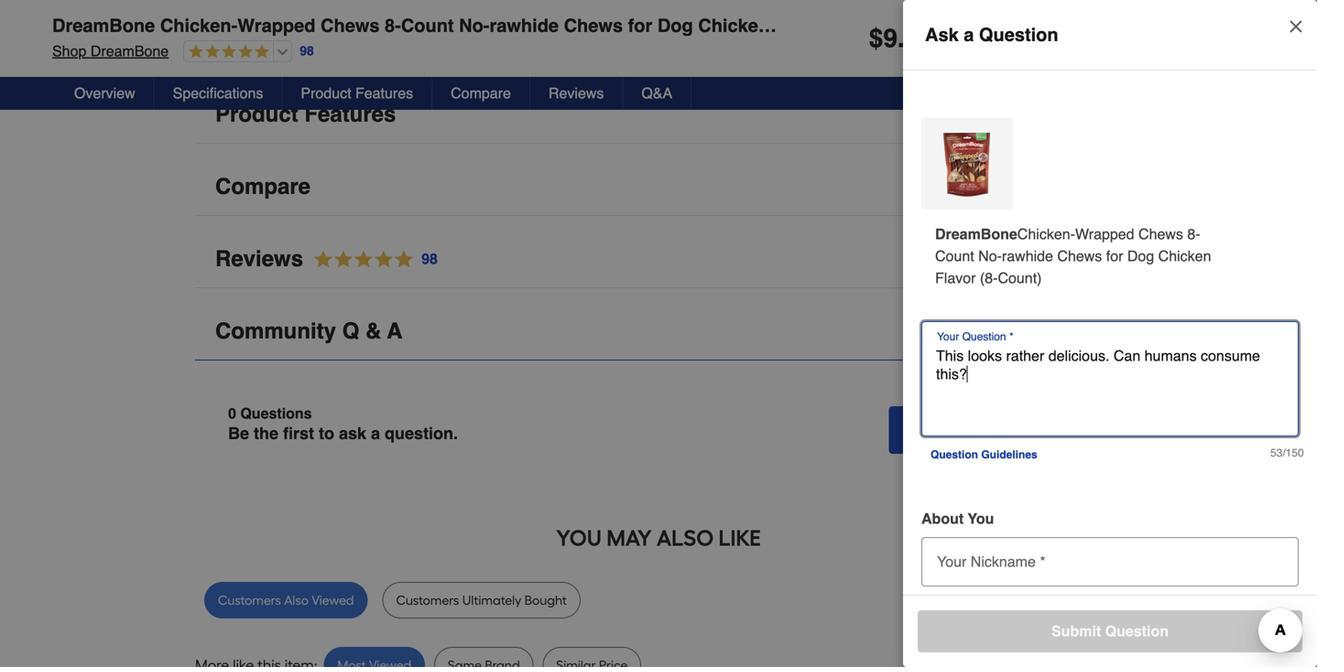 Task type: describe. For each thing, give the bounding box(es) containing it.
be
[[957, 595, 970, 608]]

/150
[[1283, 447, 1304, 460]]

1 vertical spatial compare button
[[195, 158, 1122, 216]]

characters
[[1009, 595, 1061, 608]]

customers also viewed
[[218, 593, 354, 609]]

.
[[898, 24, 905, 53]]

customers for customers also viewed
[[218, 593, 281, 609]]

may
[[607, 525, 652, 552]]

This looks rather delicious. Can humans consume this? text field
[[929, 347, 1291, 428]]

question.
[[385, 424, 458, 443]]

0 horizontal spatial no-
[[459, 15, 490, 36]]

53 /150
[[1270, 447, 1304, 460]]

wrapped inside 'chicken-wrapped chews 8- count no-rawhide chews for dog chicken flavor (8-count)'
[[1075, 226, 1134, 243]]

community
[[215, 319, 336, 344]]

question guidelines
[[931, 449, 1037, 462]]

numbers
[[1122, 595, 1165, 608]]

reviews inside reviews button
[[549, 85, 604, 102]]

chicken-wrapped chews 8- count no-rawhide chews for dog chicken flavor (8-count)
[[935, 226, 1211, 287]]

&
[[365, 319, 381, 344]]

about
[[921, 511, 964, 528]]

ask
[[339, 424, 366, 443]]

about you
[[921, 511, 994, 528]]

dog inside 'chicken-wrapped chews 8- count no-rawhide chews for dog chicken flavor (8-count)'
[[1127, 248, 1154, 265]]

0 horizontal spatial flavor
[[775, 15, 830, 36]]

0 horizontal spatial 4.9 stars image
[[184, 44, 269, 61]]

a
[[387, 319, 403, 344]]

1 vertical spatial dreambone
[[91, 43, 169, 60]]

ask a question button
[[889, 407, 1089, 454]]

community q & a button
[[195, 303, 1122, 361]]

0 horizontal spatial also
[[284, 593, 309, 609]]

ask a question inside button
[[936, 422, 1042, 439]]

2 horizontal spatial 98
[[905, 24, 933, 53]]

0 questions be the first to ask a question.
[[228, 405, 458, 443]]

guidelines
[[981, 449, 1037, 462]]

0 vertical spatial specifications button
[[195, 14, 1122, 71]]

0 horizontal spatial rawhide
[[490, 15, 559, 36]]

a inside 0 questions be the first to ask a question.
[[371, 424, 380, 443]]

4
[[973, 595, 979, 608]]

to inside 0 questions be the first to ask a question.
[[319, 424, 334, 443]]

and
[[1100, 595, 1119, 608]]

first
[[283, 424, 314, 443]]

submit question
[[1051, 623, 1169, 640]]

0 vertical spatial count)
[[857, 15, 916, 36]]

0 horizontal spatial 98
[[300, 44, 314, 58]]

like
[[718, 525, 761, 552]]

0 vertical spatial ask
[[925, 24, 959, 45]]

q
[[342, 319, 359, 344]]

no- inside 'chicken-wrapped chews 8- count no-rawhide chews for dog chicken flavor (8-count)'
[[978, 248, 1002, 265]]

must
[[931, 595, 954, 608]]

customers ultimately bought
[[396, 593, 567, 609]]

53
[[1270, 447, 1283, 460]]

must be 4 to 25 characters (letters and numbers only, no spaces).
[[931, 595, 1250, 608]]

9
[[883, 24, 898, 53]]

viewed
[[312, 593, 354, 609]]

compare for bottom compare button
[[215, 174, 311, 199]]

dreambone for dreambone chicken-wrapped chews 8-count no-rawhide chews for dog chicken flavor (8-count)
[[52, 15, 155, 36]]

1 vertical spatial reviews
[[215, 246, 303, 271]]



Task type: vqa. For each thing, say whether or not it's contained in the screenshot.
the bottommost THE NO-
yes



Task type: locate. For each thing, give the bounding box(es) containing it.
you left may
[[556, 525, 602, 552]]

submit
[[1051, 623, 1101, 640]]

0 vertical spatial for
[[628, 15, 652, 36]]

rawhide left chevron down icon
[[1002, 248, 1053, 265]]

to left ask
[[319, 424, 334, 443]]

count) inside 'chicken-wrapped chews 8- count no-rawhide chews for dog chicken flavor (8-count)'
[[998, 270, 1042, 287]]

1 horizontal spatial for
[[1106, 248, 1123, 265]]

chicken- inside 'chicken-wrapped chews 8- count no-rawhide chews for dog chicken flavor (8-count)'
[[1017, 226, 1075, 243]]

q&a
[[642, 85, 672, 102]]

(letters
[[1064, 595, 1097, 608]]

a right ask
[[371, 424, 380, 443]]

count inside 'chicken-wrapped chews 8- count no-rawhide chews for dog chicken flavor (8-count)'
[[935, 248, 974, 265]]

1 horizontal spatial rawhide
[[1002, 248, 1053, 265]]

0 horizontal spatial product
[[215, 102, 298, 127]]

1 horizontal spatial to
[[982, 595, 991, 608]]

count)
[[857, 15, 916, 36], [998, 270, 1042, 287]]

rawhide up reviews button
[[490, 15, 559, 36]]

0 vertical spatial flavor
[[775, 15, 830, 36]]

1 vertical spatial count)
[[998, 270, 1042, 287]]

product features button
[[282, 77, 432, 110], [195, 86, 1122, 144]]

compare for topmost compare button
[[451, 85, 511, 102]]

0 vertical spatial specifications
[[215, 29, 364, 54]]

ask a question
[[925, 24, 1058, 45], [936, 422, 1042, 439]]

0 horizontal spatial 8-
[[385, 15, 401, 36]]

you right about at the right of page
[[968, 511, 994, 528]]

1 horizontal spatial count
[[935, 248, 974, 265]]

0 vertical spatial also
[[657, 525, 714, 552]]

2 vertical spatial dreambone
[[935, 226, 1017, 243]]

8- inside 'chicken-wrapped chews 8- count no-rawhide chews for dog chicken flavor (8-count)'
[[1187, 226, 1200, 243]]

you
[[968, 511, 994, 528], [556, 525, 602, 552]]

specifications for top specifications button
[[215, 29, 364, 54]]

1 vertical spatial ask
[[936, 422, 963, 439]]

0 vertical spatial dog
[[657, 15, 693, 36]]

no-
[[459, 15, 490, 36], [978, 248, 1002, 265]]

1 horizontal spatial customers
[[396, 593, 459, 609]]

rawhide inside 'chicken-wrapped chews 8- count no-rawhide chews for dog chicken flavor (8-count)'
[[1002, 248, 1053, 265]]

0 vertical spatial to
[[319, 424, 334, 443]]

dreambone chicken-wrapped chews 8-count no-rawhide chews for dog chicken flavor (8-count)
[[52, 15, 916, 36]]

0
[[228, 405, 236, 422]]

0 vertical spatial compare button
[[432, 77, 530, 110]]

ask a question right .
[[925, 24, 1058, 45]]

4.9 stars image containing 98
[[303, 247, 439, 272]]

0 vertical spatial ask a question
[[925, 24, 1058, 45]]

ask a question up question guidelines
[[936, 422, 1042, 439]]

ask up question guidelines
[[936, 422, 963, 439]]

bought
[[525, 593, 567, 609]]

reviews button
[[530, 77, 623, 110]]

1 horizontal spatial 8-
[[1187, 226, 1200, 243]]

1 horizontal spatial 4.9 stars image
[[303, 247, 439, 272]]

specifications for specifications button to the bottom
[[173, 85, 263, 102]]

1 vertical spatial flavor
[[935, 270, 976, 287]]

25
[[994, 595, 1006, 608]]

customers
[[218, 593, 281, 609], [396, 593, 459, 609]]

also left viewed
[[284, 593, 309, 609]]

for inside 'chicken-wrapped chews 8- count no-rawhide chews for dog chicken flavor (8-count)'
[[1106, 248, 1123, 265]]

0 horizontal spatial compare
[[215, 174, 311, 199]]

2 customers from the left
[[396, 593, 459, 609]]

be
[[228, 424, 249, 443]]

1 customers from the left
[[218, 593, 281, 609]]

chicken inside 'chicken-wrapped chews 8- count no-rawhide chews for dog chicken flavor (8-count)'
[[1158, 248, 1211, 265]]

the
[[254, 424, 278, 443]]

for right chevron down icon
[[1106, 248, 1123, 265]]

community q & a
[[215, 319, 403, 344]]

flavor inside 'chicken-wrapped chews 8- count no-rawhide chews for dog chicken flavor (8-count)'
[[935, 270, 976, 287]]

1 vertical spatial 4.9 stars image
[[303, 247, 439, 272]]

0 horizontal spatial for
[[628, 15, 652, 36]]

customers left ultimately
[[396, 593, 459, 609]]

0 horizontal spatial count
[[401, 15, 454, 36]]

1 horizontal spatial count)
[[998, 270, 1042, 287]]

4.9 stars image
[[184, 44, 269, 61], [303, 247, 439, 272]]

a
[[964, 24, 974, 45], [967, 422, 975, 439], [371, 424, 380, 443]]

98 inside 4.9 stars image
[[421, 250, 438, 267]]

1 horizontal spatial compare
[[451, 85, 511, 102]]

a inside button
[[967, 422, 975, 439]]

1 vertical spatial specifications button
[[154, 77, 282, 110]]

product features
[[301, 85, 413, 102], [215, 102, 396, 127]]

for
[[628, 15, 652, 36], [1106, 248, 1123, 265]]

0 horizontal spatial you
[[556, 525, 602, 552]]

specifications
[[215, 29, 364, 54], [173, 85, 263, 102]]

0 horizontal spatial to
[[319, 424, 334, 443]]

1 vertical spatial count
[[935, 248, 974, 265]]

98
[[905, 24, 933, 53], [300, 44, 314, 58], [421, 250, 438, 267]]

dog right chevron down icon
[[1127, 248, 1154, 265]]

also
[[657, 525, 714, 552], [284, 593, 309, 609]]

reviews up community
[[215, 246, 303, 271]]

None text field
[[929, 538, 1291, 578]]

ask
[[925, 24, 959, 45], [936, 422, 963, 439]]

product
[[301, 85, 351, 102], [215, 102, 298, 127]]

to
[[319, 424, 334, 443], [982, 595, 991, 608]]

1 vertical spatial chicken
[[1158, 248, 1211, 265]]

$ 9 . 98
[[869, 24, 933, 53]]

$
[[869, 24, 883, 53]]

1 horizontal spatial you
[[968, 511, 994, 528]]

dreambone
[[52, 15, 155, 36], [91, 43, 169, 60], [935, 226, 1017, 243]]

for up q&a
[[628, 15, 652, 36]]

question inside "button"
[[931, 449, 978, 462]]

shop dreambone
[[52, 43, 169, 60]]

customers left viewed
[[218, 593, 281, 609]]

q&a button
[[623, 77, 692, 110]]

no
[[1193, 595, 1205, 608]]

1 horizontal spatial chicken-
[[1017, 226, 1075, 243]]

0 horizontal spatial chicken
[[698, 15, 769, 36]]

(8-
[[835, 15, 857, 36], [980, 270, 998, 287]]

0 vertical spatial reviews
[[549, 85, 604, 102]]

customers for customers ultimately bought
[[396, 593, 459, 609]]

0 horizontal spatial chicken-
[[160, 15, 237, 36]]

0 horizontal spatial (8-
[[835, 15, 857, 36]]

1 vertical spatial wrapped
[[1075, 226, 1134, 243]]

chicken-
[[160, 15, 237, 36], [1017, 226, 1075, 243]]

1 vertical spatial specifications
[[173, 85, 263, 102]]

flavor
[[775, 15, 830, 36], [935, 270, 976, 287]]

1 vertical spatial 8-
[[1187, 226, 1200, 243]]

to right 4
[[982, 595, 991, 608]]

dreambone for dreambone
[[935, 226, 1017, 243]]

1 horizontal spatial wrapped
[[1075, 226, 1134, 243]]

0 vertical spatial wrapped
[[237, 15, 316, 36]]

1 horizontal spatial reviews
[[549, 85, 604, 102]]

0 horizontal spatial customers
[[218, 593, 281, 609]]

1 vertical spatial to
[[982, 595, 991, 608]]

a up question guidelines
[[967, 422, 975, 439]]

count
[[401, 15, 454, 36], [935, 248, 974, 265]]

overview button
[[56, 77, 154, 110]]

0 horizontal spatial dog
[[657, 15, 693, 36]]

dreambone image
[[929, 125, 1006, 202]]

chevron down image
[[1084, 250, 1102, 268]]

dreambone up the 'overview' button
[[91, 43, 169, 60]]

1 vertical spatial ask a question
[[936, 422, 1042, 439]]

dreambone down dreambone image
[[935, 226, 1017, 243]]

ask right .
[[925, 24, 959, 45]]

dreambone up the "shop dreambone"
[[52, 15, 155, 36]]

0 vertical spatial rawhide
[[490, 15, 559, 36]]

1 horizontal spatial chicken
[[1158, 248, 1211, 265]]

ask inside button
[[936, 422, 963, 439]]

0 vertical spatial (8-
[[835, 15, 857, 36]]

submit question button
[[918, 611, 1302, 653]]

0 horizontal spatial wrapped
[[237, 15, 316, 36]]

1 horizontal spatial flavor
[[935, 270, 976, 287]]

1 horizontal spatial (8-
[[980, 270, 998, 287]]

wrapped
[[237, 15, 316, 36], [1075, 226, 1134, 243]]

reviews left q&a
[[549, 85, 604, 102]]

0 vertical spatial 4.9 stars image
[[184, 44, 269, 61]]

0 vertical spatial no-
[[459, 15, 490, 36]]

dog up q&a
[[657, 15, 693, 36]]

ultimately
[[462, 593, 521, 609]]

1 horizontal spatial 98
[[421, 250, 438, 267]]

1 vertical spatial rawhide
[[1002, 248, 1053, 265]]

overview
[[74, 85, 135, 102]]

1 vertical spatial dog
[[1127, 248, 1154, 265]]

compare button
[[432, 77, 530, 110], [195, 158, 1122, 216]]

1 horizontal spatial product
[[301, 85, 351, 102]]

0 vertical spatial 8-
[[385, 15, 401, 36]]

1 vertical spatial chicken-
[[1017, 226, 1075, 243]]

also left like
[[657, 525, 714, 552]]

0 horizontal spatial reviews
[[215, 246, 303, 271]]

close image
[[1287, 17, 1305, 36]]

question
[[979, 24, 1058, 45], [979, 422, 1042, 439], [931, 449, 978, 462], [1105, 623, 1169, 640]]

1 vertical spatial compare
[[215, 174, 311, 199]]

0 vertical spatial compare
[[451, 85, 511, 102]]

reviews
[[549, 85, 604, 102], [215, 246, 303, 271]]

1 horizontal spatial no-
[[978, 248, 1002, 265]]

a right .
[[964, 24, 974, 45]]

1 vertical spatial also
[[284, 593, 309, 609]]

1 horizontal spatial dog
[[1127, 248, 1154, 265]]

chews
[[321, 15, 380, 36], [564, 15, 623, 36], [1139, 226, 1183, 243], [1057, 248, 1102, 265]]

0 vertical spatial count
[[401, 15, 454, 36]]

1 vertical spatial no-
[[978, 248, 1002, 265]]

(8- inside 'chicken-wrapped chews 8- count no-rawhide chews for dog chicken flavor (8-count)'
[[980, 270, 998, 287]]

shop
[[52, 43, 86, 60]]

chicken
[[698, 15, 769, 36], [1158, 248, 1211, 265]]

rawhide
[[490, 15, 559, 36], [1002, 248, 1053, 265]]

you may also like
[[556, 525, 761, 552]]

0 horizontal spatial count)
[[857, 15, 916, 36]]

question guidelines button
[[921, 437, 1047, 474]]

1 horizontal spatial also
[[657, 525, 714, 552]]

1 vertical spatial (8-
[[980, 270, 998, 287]]

0 vertical spatial chicken
[[698, 15, 769, 36]]

compare
[[451, 85, 511, 102], [215, 174, 311, 199]]

specifications button
[[195, 14, 1122, 71], [154, 77, 282, 110]]

1 vertical spatial for
[[1106, 248, 1123, 265]]

spaces).
[[1208, 595, 1250, 608]]

0 vertical spatial chicken-
[[160, 15, 237, 36]]

questions
[[240, 405, 312, 422]]

8-
[[385, 15, 401, 36], [1187, 226, 1200, 243]]

only,
[[1168, 595, 1190, 608]]

0 vertical spatial dreambone
[[52, 15, 155, 36]]

features
[[355, 85, 413, 102], [304, 102, 396, 127]]

dog
[[657, 15, 693, 36], [1127, 248, 1154, 265]]



